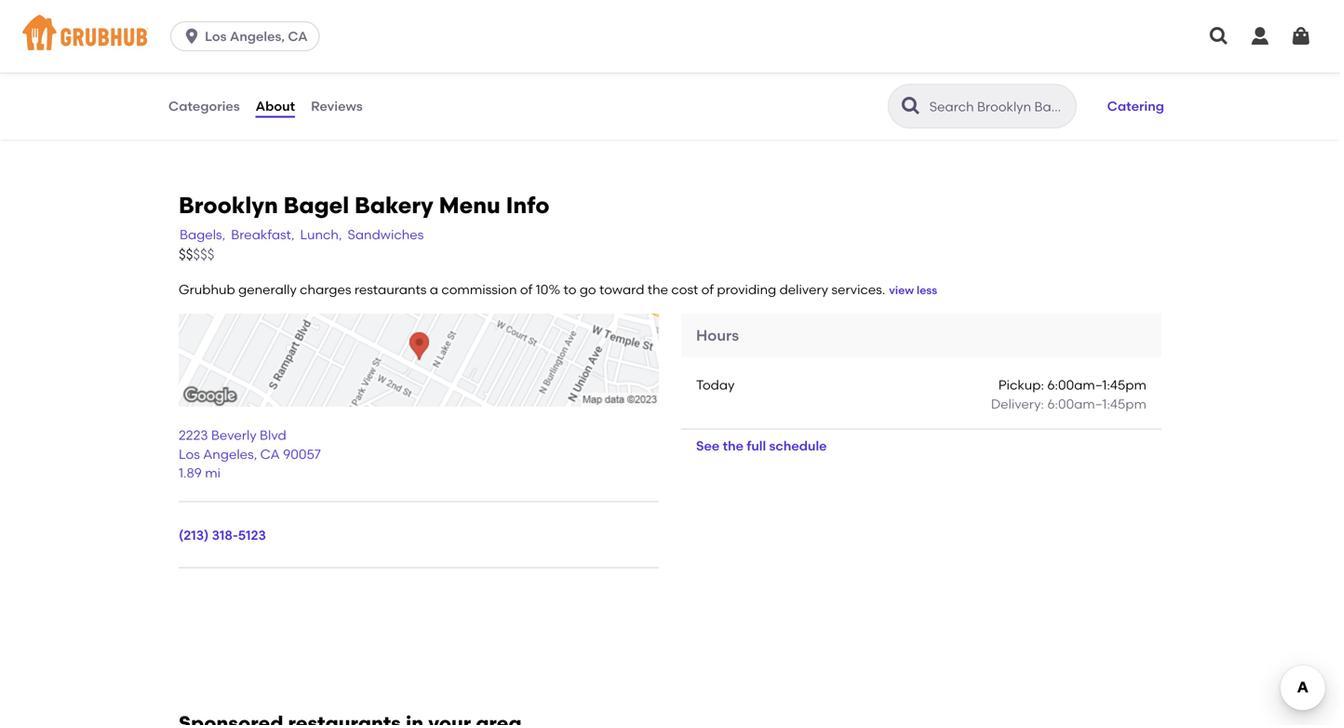 Task type: vqa. For each thing, say whether or not it's contained in the screenshot.
Unlock $0 delivery fees
no



Task type: describe. For each thing, give the bounding box(es) containing it.
$$$$$
[[179, 246, 215, 263]]

(213) 318-5123 button
[[179, 526, 266, 545]]

angeles
[[203, 446, 254, 462]]

bagels, breakfast, lunch, sandwiches
[[180, 227, 424, 242]]

restaurants
[[355, 282, 427, 297]]

hours
[[696, 326, 739, 345]]

pickup:
[[999, 377, 1044, 393]]

reviews button
[[310, 73, 364, 140]]

2 of from the left
[[702, 282, 714, 297]]

blvd
[[260, 427, 286, 443]]

lunch, button
[[299, 224, 343, 245]]

cost
[[672, 282, 698, 297]]

pickup: 6:00am–1:45pm delivery: 6:00am–1:45pm
[[991, 377, 1147, 412]]

(213) 318-5123
[[179, 527, 266, 543]]

less
[[917, 284, 938, 297]]

ca inside 2223 beverly blvd los angeles , ca 90057 1.89 mi
[[260, 446, 280, 462]]

1 6:00am–1:45pm from the top
[[1048, 377, 1147, 393]]

bagel
[[284, 192, 349, 219]]

bakery
[[355, 192, 434, 219]]

menu
[[439, 192, 501, 219]]

mi
[[205, 465, 221, 481]]

1.89
[[179, 465, 202, 481]]

the inside see the full schedule button
[[723, 438, 744, 454]]

2223
[[179, 427, 208, 443]]

ca inside button
[[288, 28, 308, 44]]

reviews
[[311, 98, 363, 114]]

sandwiches
[[348, 227, 424, 242]]

a
[[430, 282, 438, 297]]

,
[[254, 446, 257, 462]]

sandwiches button
[[347, 224, 425, 245]]

catering
[[1108, 98, 1165, 114]]

brooklyn
[[179, 192, 278, 219]]

beverly
[[211, 427, 257, 443]]

delivery
[[780, 282, 829, 297]]

view less button
[[889, 283, 938, 299]]

los angeles, ca button
[[170, 21, 327, 51]]

categories
[[169, 98, 240, 114]]

toward
[[600, 282, 645, 297]]

brooklyn bagel bakery menu info
[[179, 192, 550, 219]]

grubhub generally charges restaurants a commission of 10% to go toward the cost of providing delivery services. view less
[[179, 282, 938, 297]]

5123
[[238, 527, 266, 543]]



Task type: locate. For each thing, give the bounding box(es) containing it.
the left "cost"
[[648, 282, 668, 297]]

categories button
[[168, 73, 241, 140]]

1 vertical spatial los
[[179, 446, 200, 462]]

6:00am–1:45pm
[[1048, 377, 1147, 393], [1048, 396, 1147, 412]]

ca
[[288, 28, 308, 44], [260, 446, 280, 462]]

0 horizontal spatial ca
[[260, 446, 280, 462]]

grubhub
[[179, 282, 235, 297]]

1 vertical spatial ca
[[260, 446, 280, 462]]

los inside 2223 beverly blvd los angeles , ca 90057 1.89 mi
[[179, 446, 200, 462]]

los
[[205, 28, 227, 44], [179, 446, 200, 462]]

search icon image
[[900, 95, 922, 117]]

los up 1.89
[[179, 446, 200, 462]]

see the full schedule
[[696, 438, 827, 454]]

svg image
[[1208, 25, 1231, 47], [1249, 25, 1272, 47], [1290, 25, 1313, 47], [183, 27, 201, 46]]

the left full
[[723, 438, 744, 454]]

1 vertical spatial 6:00am–1:45pm
[[1048, 396, 1147, 412]]

$$
[[179, 246, 193, 263]]

0 vertical spatial los
[[205, 28, 227, 44]]

today
[[696, 377, 735, 393]]

bagels,
[[180, 227, 226, 242]]

los angeles, ca
[[205, 28, 308, 44]]

providing
[[717, 282, 777, 297]]

6:00am–1:45pm right pickup:
[[1048, 377, 1147, 393]]

0 vertical spatial ca
[[288, 28, 308, 44]]

10%
[[536, 282, 561, 297]]

1 horizontal spatial los
[[205, 28, 227, 44]]

services.
[[832, 282, 886, 297]]

breakfast, button
[[230, 224, 296, 245]]

0 horizontal spatial los
[[179, 446, 200, 462]]

of
[[520, 282, 533, 297], [702, 282, 714, 297]]

angeles,
[[230, 28, 285, 44]]

full
[[747, 438, 766, 454]]

main navigation navigation
[[0, 0, 1341, 73]]

breakfast,
[[231, 227, 295, 242]]

about
[[256, 98, 295, 114]]

90057
[[283, 446, 321, 462]]

catering button
[[1099, 86, 1173, 127]]

1 horizontal spatial the
[[723, 438, 744, 454]]

0 horizontal spatial of
[[520, 282, 533, 297]]

charges
[[300, 282, 351, 297]]

view
[[889, 284, 914, 297]]

ca right ,
[[260, 446, 280, 462]]

of left "10%"
[[520, 282, 533, 297]]

about button
[[255, 73, 296, 140]]

of right "cost"
[[702, 282, 714, 297]]

info
[[506, 192, 550, 219]]

(213)
[[179, 527, 209, 543]]

bagels, button
[[179, 224, 226, 245]]

1 of from the left
[[520, 282, 533, 297]]

2223 beverly blvd los angeles , ca 90057 1.89 mi
[[179, 427, 321, 481]]

1 vertical spatial the
[[723, 438, 744, 454]]

los inside los angeles, ca button
[[205, 28, 227, 44]]

6:00am–1:45pm right delivery:
[[1048, 396, 1147, 412]]

ca right angeles,
[[288, 28, 308, 44]]

0 vertical spatial 6:00am–1:45pm
[[1048, 377, 1147, 393]]

2 6:00am–1:45pm from the top
[[1048, 396, 1147, 412]]

1 horizontal spatial ca
[[288, 28, 308, 44]]

lunch,
[[300, 227, 342, 242]]

los left angeles,
[[205, 28, 227, 44]]

0 horizontal spatial the
[[648, 282, 668, 297]]

commission
[[442, 282, 517, 297]]

see the full schedule button
[[681, 429, 842, 463]]

schedule
[[769, 438, 827, 454]]

go
[[580, 282, 596, 297]]

1 horizontal spatial of
[[702, 282, 714, 297]]

delivery:
[[991, 396, 1044, 412]]

see
[[696, 438, 720, 454]]

to
[[564, 282, 577, 297]]

svg image inside los angeles, ca button
[[183, 27, 201, 46]]

318-
[[212, 527, 238, 543]]

0 vertical spatial the
[[648, 282, 668, 297]]

the
[[648, 282, 668, 297], [723, 438, 744, 454]]

generally
[[238, 282, 297, 297]]

Search Brooklyn Bagel Bakery search field
[[928, 98, 1070, 115]]



